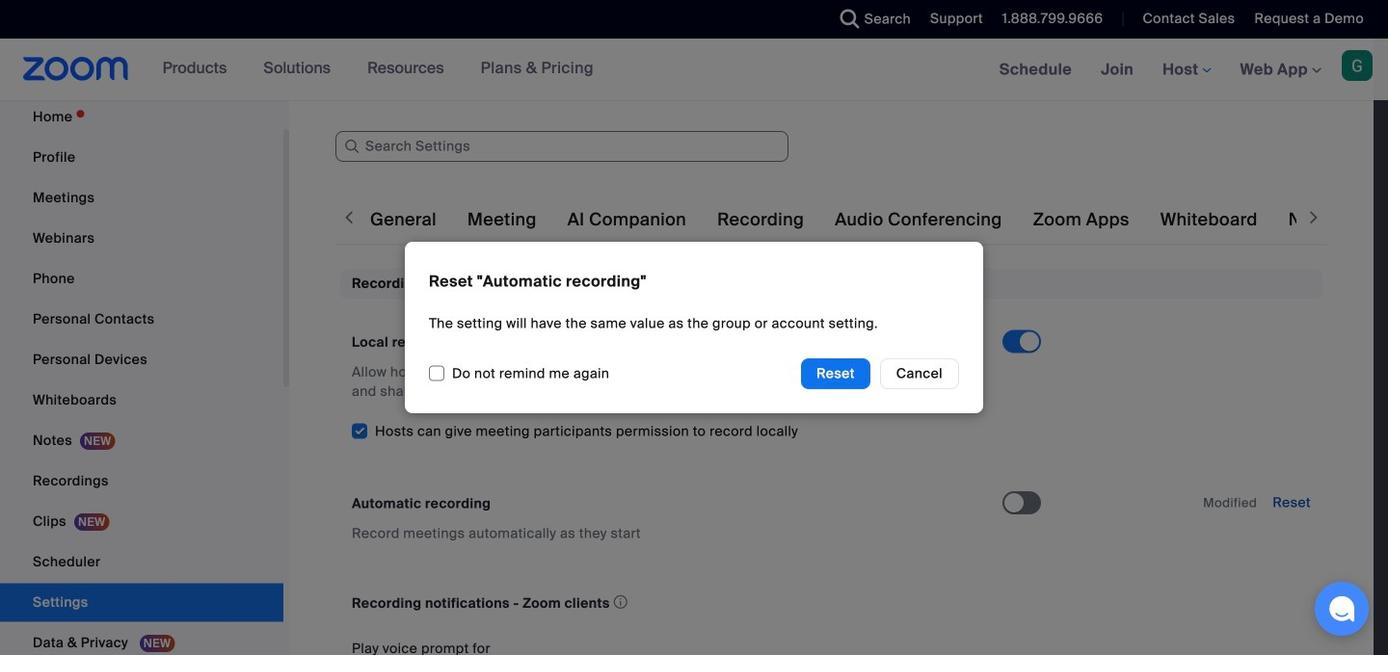 Task type: vqa. For each thing, say whether or not it's contained in the screenshot.
Add to Outlook Calendar (.ics) icon
no



Task type: locate. For each thing, give the bounding box(es) containing it.
scroll right image
[[1305, 208, 1324, 228]]

banner
[[0, 39, 1388, 102]]

scroll left image
[[339, 208, 359, 228]]

dialog
[[0, 0, 1388, 656]]

personal menu menu
[[0, 98, 283, 656]]

product information navigation
[[148, 39, 608, 100]]

Search Settings text field
[[336, 131, 789, 162]]



Task type: describe. For each thing, give the bounding box(es) containing it.
meetings navigation
[[985, 39, 1388, 102]]

open chat image
[[1329, 596, 1356, 623]]

tabs of my account settings page tab list
[[366, 193, 1388, 247]]

recording element
[[340, 269, 1323, 656]]



